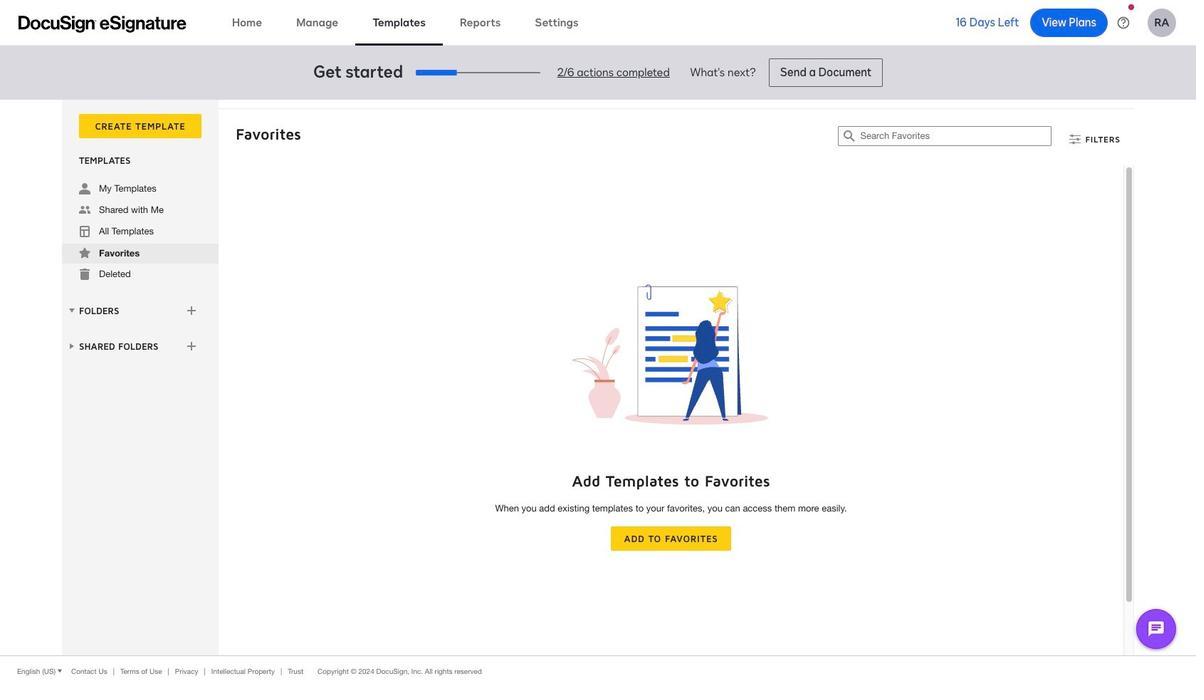 Task type: locate. For each thing, give the bounding box(es) containing it.
shared image
[[79, 204, 90, 216]]

templates image
[[79, 226, 90, 237]]

view shared folders image
[[66, 340, 78, 352]]

view folders image
[[66, 305, 78, 316]]

trash image
[[79, 269, 90, 280]]



Task type: describe. For each thing, give the bounding box(es) containing it.
docusign esignature image
[[19, 15, 187, 32]]

user image
[[79, 183, 90, 194]]

star filled image
[[79, 247, 90, 259]]

Search Favorites text field
[[861, 127, 1052, 145]]

secondary navigation region
[[62, 100, 1138, 655]]

more info region
[[0, 655, 1197, 686]]



Task type: vqa. For each thing, say whether or not it's contained in the screenshot.
Your uploaded profile image
no



